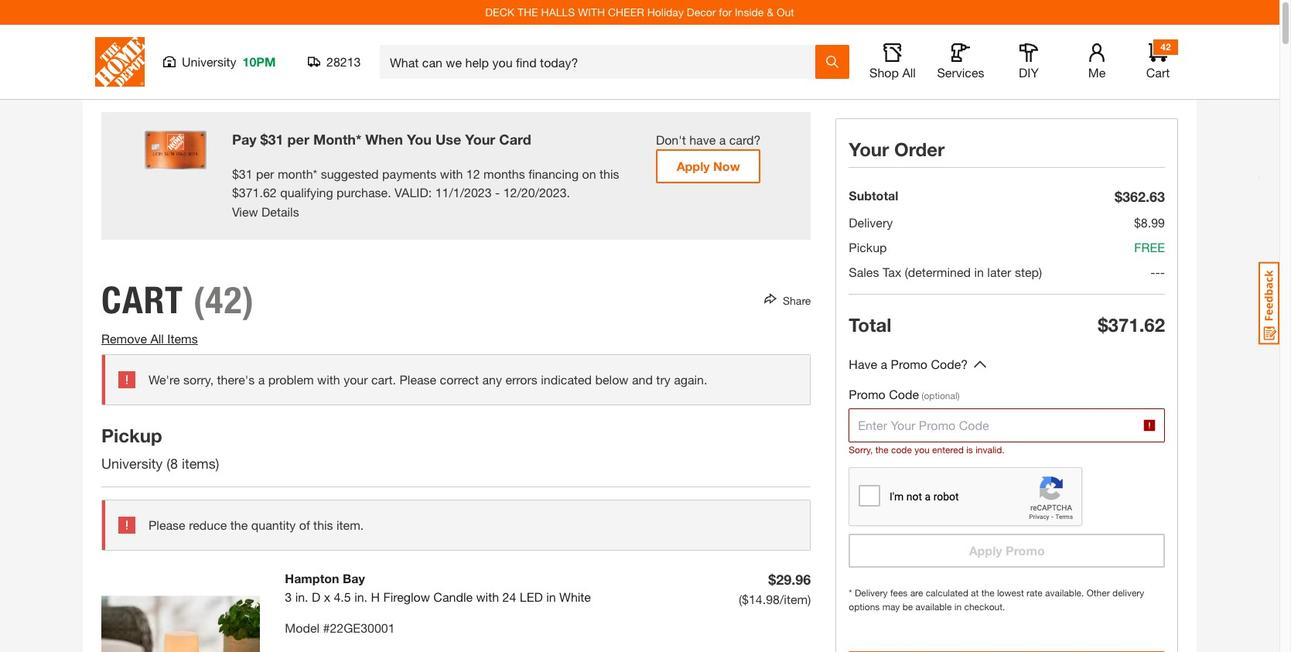Task type: describe. For each thing, give the bounding box(es) containing it.
(42)
[[193, 278, 255, 323]]

we're
[[149, 373, 180, 387]]

invalid.
[[976, 444, 1005, 456]]

$362.63
[[1115, 188, 1166, 205]]

Enter Your Promo Code text field
[[849, 409, 1144, 443]]

1 horizontal spatial pickup
[[849, 240, 887, 255]]

feedback link image
[[1259, 262, 1280, 345]]

now
[[714, 159, 741, 173]]

white
[[560, 590, 591, 605]]

me
[[1089, 65, 1106, 80]]

cart
[[101, 278, 184, 323]]

with inside we're sorry, there's a problem with your cart. please correct any errors indicated below and try again. alert
[[317, 373, 340, 387]]

in inside hampton bay 3 in. d x 4.5 in. h fireglow candle with 24 led in white
[[547, 590, 556, 605]]

qualifying
[[280, 185, 333, 199]]

42
[[1161, 41, 1172, 53]]

options
[[849, 601, 880, 613]]

pay $ 31 per month* when you use your card
[[232, 131, 532, 148]]

we're sorry, there's a problem with your cart. please correct any errors indicated below and try again. alert
[[101, 355, 811, 406]]

delivery inside * delivery fees are calculated at the lowest rate available. other delivery options may be available in checkout.
[[855, 587, 888, 599]]

0 vertical spatial the
[[876, 444, 889, 456]]

cheer
[[608, 5, 645, 19]]

( for $14.98/item
[[739, 592, 742, 607]]

be
[[903, 601, 914, 613]]

reduce
[[189, 518, 227, 533]]

fireglow
[[384, 590, 430, 605]]

1 vertical spatial promo
[[849, 387, 886, 402]]

halls
[[541, 5, 575, 19]]

deck the halls with cheer holiday decor for inside & out
[[485, 5, 795, 19]]

371.62 qualifying purchase. valid: 11/1/2023 - 12/20/2023. view details
[[232, 185, 570, 219]]

view details button
[[232, 203, 299, 222]]

the
[[518, 5, 538, 19]]

code
[[890, 387, 920, 402]]

0 vertical spatial $
[[260, 131, 268, 148]]

model
[[285, 621, 320, 636]]

may
[[883, 601, 900, 613]]

total
[[849, 314, 892, 336]]

apply for apply promo
[[970, 543, 1003, 558]]

sales
[[849, 265, 880, 279]]

x
[[324, 590, 331, 605]]

your
[[344, 373, 368, 387]]

rate
[[1027, 587, 1043, 599]]

your order
[[849, 139, 945, 160]]

0 horizontal spatial your
[[465, 131, 496, 148]]

other
[[1087, 587, 1110, 599]]

1 vertical spatial $
[[232, 166, 239, 181]]

hampton bay 3 in. d x 4.5 in. h fireglow candle with 24 led in white
[[285, 572, 591, 605]]

please reduce the quantity of this item.
[[149, 518, 364, 533]]

have a promo code?
[[849, 357, 968, 372]]

sorry, the code you entered is invalid.
[[849, 444, 1005, 456]]

$29.96 ( $14.98/item )
[[739, 572, 811, 607]]

items
[[167, 332, 198, 346]]

1 in. from the left
[[295, 590, 309, 605]]

$29.96
[[769, 572, 811, 589]]

later
[[988, 265, 1012, 279]]

don't
[[656, 132, 686, 147]]

371.62
[[239, 185, 277, 199]]

fees
[[891, 587, 908, 599]]

and
[[632, 373, 653, 387]]

suggested
[[321, 166, 379, 181]]

&
[[767, 5, 774, 19]]

presentation image
[[145, 131, 207, 170]]

financing
[[529, 166, 579, 181]]

*
[[849, 587, 853, 599]]

again.
[[674, 373, 708, 387]]

#
[[323, 621, 330, 636]]

product image
[[101, 570, 260, 653]]

11/1/2023
[[436, 185, 492, 199]]

quantity
[[251, 518, 296, 533]]

please reduce the quantity of this item. alert
[[101, 500, 811, 551]]

remove all items link
[[101, 332, 198, 346]]

services
[[938, 65, 985, 80]]

share
[[783, 294, 811, 307]]

$14.98/item
[[742, 592, 808, 607]]

with inside hampton bay 3 in. d x 4.5 in. h fireglow candle with 24 led in white
[[476, 590, 499, 605]]

$ 31 per month* suggested payments with 12
[[232, 166, 480, 181]]

1 vertical spatial per
[[256, 166, 274, 181]]

holiday
[[648, 5, 684, 19]]

24
[[503, 590, 517, 605]]

shop all
[[870, 65, 916, 80]]

promo inside button
[[1006, 543, 1045, 558]]

step)
[[1015, 265, 1043, 279]]

card
[[500, 131, 532, 148]]

is
[[967, 444, 974, 456]]

are
[[911, 587, 924, 599]]

this inside months financing on this $
[[600, 166, 620, 181]]

1 horizontal spatial a
[[720, 132, 726, 147]]

code?
[[931, 357, 968, 372]]

cart.
[[372, 373, 396, 387]]

the inside alert
[[230, 518, 248, 533]]

0 horizontal spatial 31
[[239, 166, 253, 181]]

(determined
[[905, 265, 971, 279]]



Task type: vqa. For each thing, say whether or not it's contained in the screenshot.
apply associated with Apply Promo
yes



Task type: locate. For each thing, give the bounding box(es) containing it.
shop
[[870, 65, 899, 80]]

pickup up university ( 8 item s )
[[101, 425, 162, 447]]

apply promo button
[[849, 534, 1166, 568]]

1 vertical spatial please
[[149, 518, 186, 533]]

month*
[[313, 131, 362, 148]]

please inside alert
[[400, 373, 437, 387]]

use
[[436, 131, 462, 148]]

led
[[520, 590, 543, 605]]

0 horizontal spatial with
[[317, 373, 340, 387]]

purchase.
[[337, 185, 391, 199]]

2 horizontal spatial the
[[982, 587, 995, 599]]

1 horizontal spatial your
[[849, 139, 890, 160]]

2 horizontal spatial in
[[975, 265, 984, 279]]

2 vertical spatial the
[[982, 587, 995, 599]]

in right led
[[547, 590, 556, 605]]

0 horizontal spatial all
[[150, 332, 164, 346]]

with
[[440, 166, 463, 181], [317, 373, 340, 387], [476, 590, 499, 605]]

0 vertical spatial pickup
[[849, 240, 887, 255]]

2 vertical spatial promo
[[1006, 543, 1045, 558]]

errors
[[506, 373, 538, 387]]

share link
[[777, 294, 811, 307]]

per up 371.62
[[256, 166, 274, 181]]

details
[[262, 205, 299, 219]]

checkout.
[[965, 601, 1006, 613]]

the right the at
[[982, 587, 995, 599]]

promo up promo code (optional) on the bottom
[[891, 357, 928, 372]]

1 vertical spatial the
[[230, 518, 248, 533]]

the home depot logo image
[[95, 37, 145, 87]]

0 vertical spatial delivery
[[849, 215, 893, 230]]

0 horizontal spatial a
[[258, 373, 265, 387]]

apply now button
[[656, 149, 761, 183]]

0 vertical spatial promo
[[891, 357, 928, 372]]

0 vertical spatial this
[[600, 166, 620, 181]]

indicated
[[541, 373, 592, 387]]

try
[[657, 373, 671, 387]]

me button
[[1073, 43, 1122, 80]]

8
[[170, 455, 178, 472]]

0 vertical spatial please
[[400, 373, 437, 387]]

1 vertical spatial delivery
[[855, 587, 888, 599]]

this right of
[[314, 518, 333, 533]]

services button
[[937, 43, 986, 80]]

0 horizontal spatial in.
[[295, 590, 309, 605]]

1 vertical spatial 31
[[239, 166, 253, 181]]

inside
[[735, 5, 764, 19]]

diy
[[1019, 65, 1039, 80]]

item
[[182, 455, 209, 472]]

have a promo code? link
[[849, 355, 968, 375]]

0 horizontal spatial apply
[[677, 159, 710, 173]]

all left items
[[150, 332, 164, 346]]

university left 10pm
[[182, 54, 236, 69]]

0 horizontal spatial per
[[256, 166, 274, 181]]

1 vertical spatial with
[[317, 373, 340, 387]]

remove
[[101, 332, 147, 346]]

0 horizontal spatial this
[[314, 518, 333, 533]]

1 horizontal spatial apply
[[970, 543, 1003, 558]]

lowest
[[998, 587, 1025, 599]]

please inside alert
[[149, 518, 186, 533]]

available.
[[1046, 587, 1085, 599]]

available
[[916, 601, 952, 613]]

all for shop
[[903, 65, 916, 80]]

1 vertical spatial university
[[101, 455, 163, 472]]

this right on
[[600, 166, 620, 181]]

0 vertical spatial apply
[[677, 159, 710, 173]]

d
[[312, 590, 321, 605]]

all
[[903, 65, 916, 80], [150, 332, 164, 346]]

0 vertical spatial )
[[216, 455, 219, 472]]

1 horizontal spatial in.
[[355, 590, 368, 605]]

delivery down 'subtotal'
[[849, 215, 893, 230]]

$ up view
[[232, 185, 239, 199]]

all inside button
[[903, 65, 916, 80]]

all for remove
[[150, 332, 164, 346]]

on
[[582, 166, 596, 181]]

hampton
[[285, 572, 339, 586]]

delivery up the options at the right bottom of page
[[855, 587, 888, 599]]

of
[[299, 518, 310, 533]]

please left reduce
[[149, 518, 186, 533]]

0 vertical spatial all
[[903, 65, 916, 80]]

1 horizontal spatial in
[[955, 601, 962, 613]]

this
[[600, 166, 620, 181], [314, 518, 333, 533]]

1 horizontal spatial 31
[[268, 131, 284, 148]]

$
[[260, 131, 268, 148], [232, 166, 239, 181], [232, 185, 239, 199]]

0 vertical spatial a
[[720, 132, 726, 147]]

apply for apply now
[[677, 159, 710, 173]]

$ inside months financing on this $
[[232, 185, 239, 199]]

university left 8
[[101, 455, 163, 472]]

card?
[[730, 132, 761, 147]]

0 horizontal spatial in
[[547, 590, 556, 605]]

apply inside button
[[970, 543, 1003, 558]]

deck
[[485, 5, 515, 19]]

in. right '3'
[[295, 590, 309, 605]]

0 horizontal spatial (
[[167, 455, 170, 472]]

in inside * delivery fees are calculated at the lowest rate available. other delivery options may be available in checkout.
[[955, 601, 962, 613]]

What can we help you find today? search field
[[390, 46, 815, 78]]

apply up the at
[[970, 543, 1003, 558]]

1 horizontal spatial university
[[182, 54, 236, 69]]

- inside "371.62 qualifying purchase. valid: 11/1/2023 - 12/20/2023. view details"
[[495, 185, 500, 199]]

0 vertical spatial 31
[[268, 131, 284, 148]]

1 horizontal spatial this
[[600, 166, 620, 181]]

with
[[578, 5, 605, 19]]

1 vertical spatial )
[[808, 592, 811, 607]]

2 horizontal spatial promo
[[1006, 543, 1045, 558]]

with left 'your'
[[317, 373, 340, 387]]

1 horizontal spatial promo
[[891, 357, 928, 372]]

decor
[[687, 5, 716, 19]]

in. left h
[[355, 590, 368, 605]]

candle
[[434, 590, 473, 605]]

1 vertical spatial all
[[150, 332, 164, 346]]

sorry,
[[183, 373, 214, 387]]

entered
[[933, 444, 964, 456]]

2 vertical spatial $
[[232, 185, 239, 199]]

0 horizontal spatial university
[[101, 455, 163, 472]]

10pm
[[243, 54, 276, 69]]

31
[[268, 131, 284, 148], [239, 166, 253, 181]]

bay
[[343, 572, 365, 586]]

with left the 24
[[476, 590, 499, 605]]

sorry,
[[849, 444, 873, 456]]

s
[[209, 455, 216, 472]]

have
[[849, 357, 878, 372]]

university ( 8 item s )
[[101, 455, 223, 472]]

( inside $29.96 ( $14.98/item )
[[739, 592, 742, 607]]

2 horizontal spatial with
[[476, 590, 499, 605]]

1 horizontal spatial )
[[808, 592, 811, 607]]

problem
[[268, 373, 314, 387]]

your up 'subtotal'
[[849, 139, 890, 160]]

please right cart.
[[400, 373, 437, 387]]

0 horizontal spatial the
[[230, 518, 248, 533]]

all right shop
[[903, 65, 916, 80]]

(
[[167, 455, 170, 472], [739, 592, 742, 607]]

$ right pay
[[260, 131, 268, 148]]

correct
[[440, 373, 479, 387]]

1 vertical spatial a
[[881, 357, 888, 372]]

university for university 10pm
[[182, 54, 236, 69]]

) right item
[[216, 455, 219, 472]]

1 horizontal spatial per
[[288, 131, 310, 148]]

0 horizontal spatial please
[[149, 518, 186, 533]]

view
[[232, 205, 258, 219]]

0 vertical spatial (
[[167, 455, 170, 472]]

your right use
[[465, 131, 496, 148]]

2 horizontal spatial a
[[881, 357, 888, 372]]

( for 8
[[167, 455, 170, 472]]

months financing on this $
[[232, 166, 620, 199]]

2 in. from the left
[[355, 590, 368, 605]]

the
[[876, 444, 889, 456], [230, 518, 248, 533], [982, 587, 995, 599]]

item.
[[337, 518, 364, 533]]

a right there's
[[258, 373, 265, 387]]

0 horizontal spatial promo
[[849, 387, 886, 402]]

$371.62
[[1099, 314, 1166, 336]]

in down calculated
[[955, 601, 962, 613]]

0 vertical spatial with
[[440, 166, 463, 181]]

3
[[285, 590, 292, 605]]

1 vertical spatial apply
[[970, 543, 1003, 558]]

any
[[483, 373, 502, 387]]

a right have
[[720, 132, 726, 147]]

31 up 371.62
[[239, 166, 253, 181]]

the inside * delivery fees are calculated at the lowest rate available. other delivery options may be available in checkout.
[[982, 587, 995, 599]]

1 horizontal spatial please
[[400, 373, 437, 387]]

delivery
[[849, 215, 893, 230], [855, 587, 888, 599]]

0 horizontal spatial )
[[216, 455, 219, 472]]

for
[[719, 5, 732, 19]]

remove all items
[[101, 332, 198, 346]]

promo down have at the right bottom of the page
[[849, 387, 886, 402]]

this inside alert
[[314, 518, 333, 533]]

promo code (optional)
[[849, 387, 960, 402]]

1 vertical spatial (
[[739, 592, 742, 607]]

$ up 371.62
[[232, 166, 239, 181]]

1 vertical spatial this
[[314, 518, 333, 533]]

4.5
[[334, 590, 351, 605]]

1 horizontal spatial all
[[903, 65, 916, 80]]

1 horizontal spatial the
[[876, 444, 889, 456]]

university 10pm
[[182, 54, 276, 69]]

$8.99
[[1135, 215, 1166, 230]]

valid:
[[395, 185, 432, 199]]

h
[[371, 590, 380, 605]]

code
[[892, 444, 913, 456]]

the left code on the right
[[876, 444, 889, 456]]

tax
[[883, 265, 902, 279]]

) inside $29.96 ( $14.98/item )
[[808, 592, 811, 607]]

payments
[[382, 166, 437, 181]]

2 vertical spatial with
[[476, 590, 499, 605]]

pickup up sales
[[849, 240, 887, 255]]

(optional)
[[922, 390, 960, 402]]

calculated
[[926, 587, 969, 599]]

apply down have
[[677, 159, 710, 173]]

) down the "$29.96"
[[808, 592, 811, 607]]

the right reduce
[[230, 518, 248, 533]]

out
[[777, 5, 795, 19]]

1 vertical spatial pickup
[[101, 425, 162, 447]]

a inside alert
[[258, 373, 265, 387]]

with left 12 on the left top
[[440, 166, 463, 181]]

university for university ( 8 item s )
[[101, 455, 163, 472]]

0 vertical spatial university
[[182, 54, 236, 69]]

apply inside 'button'
[[677, 159, 710, 173]]

1 horizontal spatial with
[[440, 166, 463, 181]]

in.
[[295, 590, 309, 605], [355, 590, 368, 605]]

promo up rate at the bottom of the page
[[1006, 543, 1045, 558]]

0 horizontal spatial pickup
[[101, 425, 162, 447]]

per up month*
[[288, 131, 310, 148]]

when
[[366, 131, 403, 148]]

31 right pay
[[268, 131, 284, 148]]

a right have at the right bottom of the page
[[881, 357, 888, 372]]

in left "later"
[[975, 265, 984, 279]]

1 horizontal spatial (
[[739, 592, 742, 607]]

2 vertical spatial a
[[258, 373, 265, 387]]

0 vertical spatial per
[[288, 131, 310, 148]]



